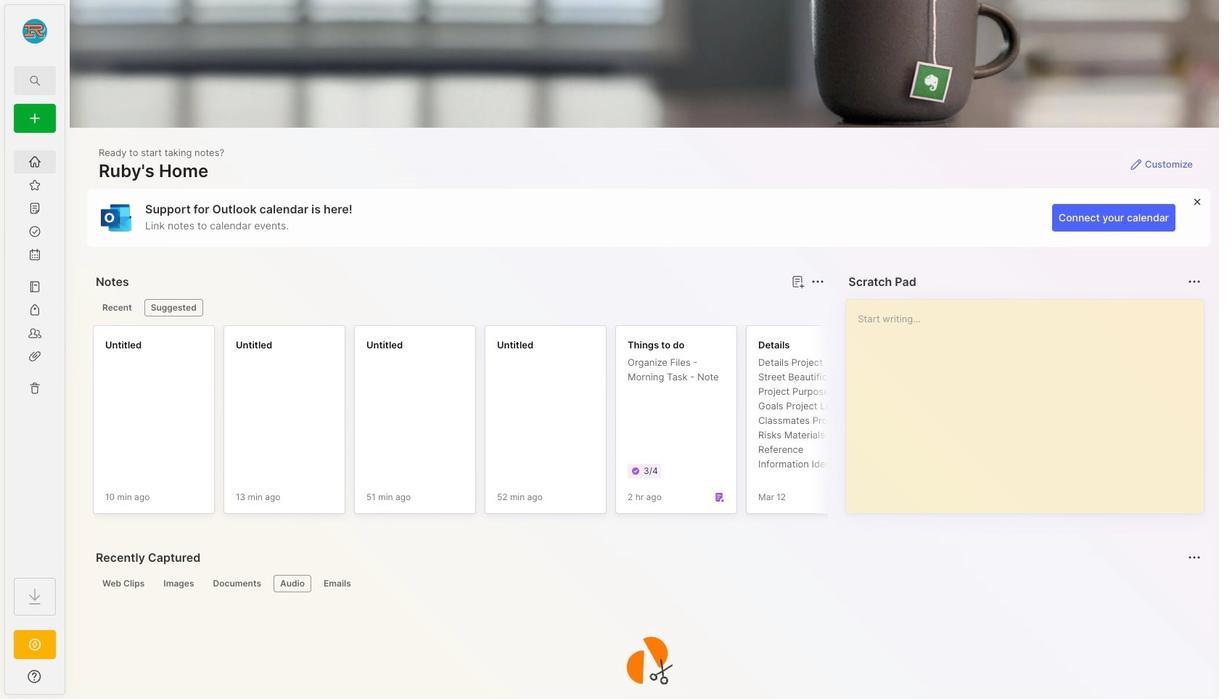 Task type: describe. For each thing, give the bounding box(es) containing it.
more actions image
[[810, 273, 827, 290]]

account image
[[23, 19, 47, 44]]

upgrade image
[[26, 636, 44, 653]]

edit search image
[[26, 72, 44, 89]]

More actions field
[[808, 271, 829, 292]]

home image
[[28, 155, 42, 169]]

1 tab list from the top
[[96, 299, 823, 316]]

click to expand image
[[64, 672, 74, 690]]

Start writing… text field
[[858, 300, 1204, 502]]



Task type: locate. For each thing, give the bounding box(es) containing it.
1 vertical spatial tab list
[[96, 575, 1199, 592]]

2 tab list from the top
[[96, 575, 1199, 592]]

0 vertical spatial tab list
[[96, 299, 823, 316]]

tab
[[96, 299, 138, 316], [144, 299, 203, 316], [96, 575, 151, 592], [157, 575, 201, 592], [207, 575, 268, 592], [274, 575, 311, 592], [317, 575, 358, 592]]

main element
[[0, 0, 70, 699]]

row group
[[93, 325, 1220, 523]]

Account field
[[5, 17, 65, 46]]

tab list
[[96, 299, 823, 316], [96, 575, 1199, 592]]

tree
[[5, 142, 65, 565]]

WHAT'S NEW field
[[5, 665, 65, 688]]

tree inside main element
[[5, 142, 65, 565]]



Task type: vqa. For each thing, say whether or not it's contained in the screenshot.
Account 'image'
yes



